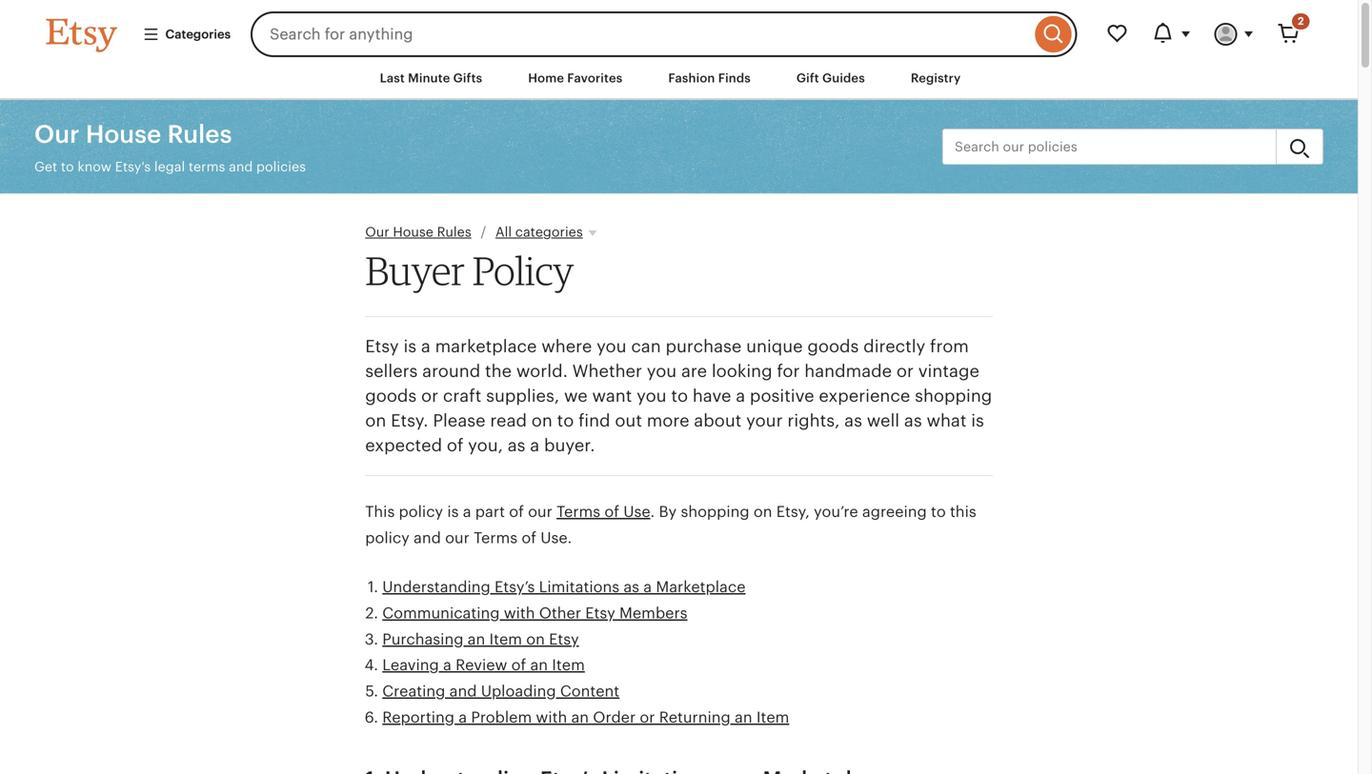 Task type: describe. For each thing, give the bounding box(es) containing it.
understanding
[[382, 579, 491, 596]]

use
[[623, 504, 650, 521]]

agreeing
[[862, 504, 927, 521]]

gifts
[[453, 71, 482, 85]]

categories banner
[[12, 0, 1346, 57]]

marketplace
[[435, 337, 537, 356]]

understanding etsy's limitations as a marketplace communicating with other etsy members purchasing an item on etsy leaving a review of an item creating and uploading content reporting a problem with an order or returning an item
[[382, 579, 789, 727]]

0 horizontal spatial goods
[[365, 386, 417, 406]]

Search our policies text field
[[942, 129, 1277, 165]]

2
[[1298, 15, 1304, 27]]

finds
[[718, 71, 751, 85]]

to inside '. by shopping on etsy, you're agreeing to this policy and our terms of use.'
[[931, 504, 946, 521]]

1 horizontal spatial item
[[552, 657, 585, 674]]

fashion finds
[[668, 71, 751, 85]]

reporting
[[382, 709, 455, 727]]

out
[[615, 411, 642, 431]]

house for our house rules / all categories buyer policy
[[393, 225, 433, 240]]

this policy is a part of our terms of use
[[365, 504, 650, 521]]

a left review
[[443, 657, 452, 674]]

an up "uploading"
[[530, 657, 548, 674]]

vintage
[[918, 362, 979, 381]]

terms of use link
[[557, 504, 650, 521]]

a up around
[[421, 337, 431, 356]]

registry link
[[896, 61, 975, 95]]

0 vertical spatial and
[[229, 159, 253, 174]]

on inside '. by shopping on etsy, you're agreeing to this policy and our terms of use.'
[[754, 504, 772, 521]]

content
[[560, 683, 619, 700]]

of left use
[[604, 504, 619, 521]]

our for our house rules
[[34, 120, 80, 148]]

gift guides
[[796, 71, 865, 85]]

well
[[867, 411, 900, 431]]

a up members
[[643, 579, 652, 596]]

directly
[[863, 337, 925, 356]]

an right the returning
[[735, 709, 752, 727]]

to up buyer.
[[557, 411, 574, 431]]

creating and uploading content link
[[382, 683, 619, 700]]

around
[[422, 362, 481, 381]]

0 horizontal spatial with
[[504, 605, 535, 622]]

rules for our house rules
[[167, 120, 232, 148]]

find
[[578, 411, 610, 431]]

0 horizontal spatial is
[[403, 337, 416, 356]]

a left problem
[[459, 709, 467, 727]]

this
[[365, 504, 395, 521]]

a left part
[[463, 504, 471, 521]]

a left buyer.
[[530, 436, 540, 456]]

on down supplies,
[[531, 411, 553, 431]]

problem
[[471, 709, 532, 727]]

rules for our house rules / all categories buyer policy
[[437, 225, 471, 240]]

want
[[592, 386, 632, 406]]

house for our house rules
[[86, 120, 161, 148]]

the
[[485, 362, 512, 381]]

legal
[[154, 159, 185, 174]]

our house rules / all categories buyer policy
[[365, 225, 583, 294]]

craft
[[443, 386, 482, 406]]

1 vertical spatial is
[[971, 411, 984, 431]]

2 vertical spatial etsy
[[549, 631, 579, 648]]

purchase
[[666, 337, 742, 356]]

unique
[[746, 337, 803, 356]]

purchasing an item on etsy link
[[382, 631, 579, 648]]

sellers
[[365, 362, 418, 381]]

to up more
[[671, 386, 688, 406]]

about
[[694, 411, 742, 431]]

buyer.
[[544, 436, 595, 456]]

review
[[456, 657, 507, 674]]

as inside understanding etsy's limitations as a marketplace communicating with other etsy members purchasing an item on etsy leaving a review of an item creating and uploading content reporting a problem with an order or returning an item
[[623, 579, 639, 596]]

an up review
[[468, 631, 485, 648]]

terms
[[189, 159, 225, 174]]

more
[[647, 411, 689, 431]]

policy inside '. by shopping on etsy, you're agreeing to this policy and our terms of use.'
[[365, 530, 410, 547]]

handmade
[[804, 362, 892, 381]]

and inside understanding etsy's limitations as a marketplace communicating with other etsy members purchasing an item on etsy leaving a review of an item creating and uploading content reporting a problem with an order or returning an item
[[449, 683, 477, 700]]

reporting a problem with an order or returning an item link
[[382, 709, 789, 727]]

you,
[[468, 436, 503, 456]]

categories
[[515, 225, 583, 240]]

etsy's
[[495, 579, 535, 596]]

positive
[[750, 386, 814, 406]]

etsy inside etsy is a marketplace where you can purchase unique goods directly from sellers around the world. whether you are looking for handmade or vintage goods or craft supplies, we want you to have a positive experience shopping on etsy. please read on to find out more about your rights, as well as what is expected of you, as a buyer.
[[365, 337, 399, 356]]

on left etsy.
[[365, 411, 386, 431]]

what
[[927, 411, 967, 431]]

Search for anything text field
[[251, 11, 1031, 57]]

on inside understanding etsy's limitations as a marketplace communicating with other etsy members purchasing an item on etsy leaving a review of an item creating and uploading content reporting a problem with an order or returning an item
[[526, 631, 545, 648]]

use.
[[540, 530, 572, 547]]

1 horizontal spatial goods
[[807, 337, 859, 356]]

all categories link
[[495, 223, 607, 242]]

home favorites
[[528, 71, 623, 85]]

whether
[[572, 362, 642, 381]]

all
[[495, 225, 512, 240]]

know
[[78, 159, 112, 174]]

etsy,
[[776, 504, 810, 521]]

fashion finds link
[[654, 61, 765, 95]]

for
[[777, 362, 800, 381]]

home
[[528, 71, 564, 85]]

communicating
[[382, 605, 500, 622]]

leaving
[[382, 657, 439, 674]]

0 vertical spatial policy
[[399, 504, 443, 521]]

purchasing
[[382, 631, 464, 648]]

last minute gifts link
[[365, 61, 497, 95]]

gift guides link
[[782, 61, 879, 95]]

get to know etsy's legal terms and policies
[[34, 159, 306, 174]]

are
[[681, 362, 707, 381]]

terms inside '. by shopping on etsy, you're agreeing to this policy and our terms of use.'
[[474, 530, 518, 547]]

last minute gifts
[[380, 71, 482, 85]]

1 horizontal spatial is
[[447, 504, 459, 521]]

minute
[[408, 71, 450, 85]]



Task type: vqa. For each thing, say whether or not it's contained in the screenshot.
WHETHER
yes



Task type: locate. For each thing, give the bounding box(es) containing it.
of left use. in the bottom left of the page
[[522, 530, 536, 547]]

item
[[489, 631, 522, 648], [552, 657, 585, 674], [756, 709, 789, 727]]

0 horizontal spatial shopping
[[681, 504, 750, 521]]

on down communicating with other etsy members link
[[526, 631, 545, 648]]

2 horizontal spatial item
[[756, 709, 789, 727]]

categories button
[[128, 17, 245, 52]]

order
[[593, 709, 636, 727]]

our up buyer
[[365, 225, 389, 240]]

looking
[[712, 362, 772, 381]]

communicating with other etsy members link
[[382, 605, 687, 622]]

1 vertical spatial terms
[[474, 530, 518, 547]]

fashion
[[668, 71, 715, 85]]

leaving a review of an item link
[[382, 657, 585, 674]]

from
[[930, 337, 969, 356]]

0 vertical spatial our
[[528, 504, 552, 521]]

and inside '. by shopping on etsy, you're agreeing to this policy and our terms of use.'
[[414, 530, 441, 547]]

goods
[[807, 337, 859, 356], [365, 386, 417, 406]]

our
[[528, 504, 552, 521], [445, 530, 470, 547]]

and right terms
[[229, 159, 253, 174]]

guides
[[822, 71, 865, 85]]

our inside '. by shopping on etsy, you're agreeing to this policy and our terms of use.'
[[445, 530, 470, 547]]

goods up handmade
[[807, 337, 859, 356]]

item right the returning
[[756, 709, 789, 727]]

0 horizontal spatial terms
[[474, 530, 518, 547]]

1 horizontal spatial our house rules link
[[365, 225, 471, 240]]

shopping right by
[[681, 504, 750, 521]]

with down etsy's
[[504, 605, 535, 622]]

1 horizontal spatial our
[[528, 504, 552, 521]]

our up understanding
[[445, 530, 470, 547]]

and down review
[[449, 683, 477, 700]]

have
[[693, 386, 731, 406]]

0 horizontal spatial house
[[86, 120, 161, 148]]

2 link
[[1266, 11, 1312, 57]]

our
[[34, 120, 80, 148], [365, 225, 389, 240]]

menu bar
[[12, 57, 1346, 100]]

rules left /
[[437, 225, 471, 240]]

our inside our house rules / all categories buyer policy
[[365, 225, 389, 240]]

1 vertical spatial our
[[365, 225, 389, 240]]

policy
[[399, 504, 443, 521], [365, 530, 410, 547]]

as up members
[[623, 579, 639, 596]]

house inside our house rules / all categories buyer policy
[[393, 225, 433, 240]]

house
[[86, 120, 161, 148], [393, 225, 433, 240]]

0 vertical spatial is
[[403, 337, 416, 356]]

of right part
[[509, 504, 524, 521]]

0 vertical spatial item
[[489, 631, 522, 648]]

of inside etsy is a marketplace where you can purchase unique goods directly from sellers around the world. whether you are looking for handmade or vintage goods or craft supplies, we want you to have a positive experience shopping on etsy. please read on to find out more about your rights, as well as what is expected of you, as a buyer.
[[447, 436, 463, 456]]

categories
[[165, 27, 231, 41]]

where
[[541, 337, 592, 356]]

rules up terms
[[167, 120, 232, 148]]

1 vertical spatial our house rules link
[[365, 225, 471, 240]]

1 vertical spatial with
[[536, 709, 567, 727]]

of
[[447, 436, 463, 456], [509, 504, 524, 521], [604, 504, 619, 521], [522, 530, 536, 547], [511, 657, 526, 674]]

1 horizontal spatial and
[[414, 530, 441, 547]]

item up content
[[552, 657, 585, 674]]

your
[[746, 411, 783, 431]]

2 horizontal spatial is
[[971, 411, 984, 431]]

to left this
[[931, 504, 946, 521]]

returning
[[659, 709, 731, 727]]

our house rules link for get to know etsy's legal terms and policies
[[34, 120, 232, 148]]

uploading
[[481, 683, 556, 700]]

or right order
[[640, 709, 655, 727]]

0 horizontal spatial or
[[421, 386, 438, 406]]

menu bar containing last minute gifts
[[12, 57, 1346, 100]]

experience
[[819, 386, 910, 406]]

1 horizontal spatial with
[[536, 709, 567, 727]]

is
[[403, 337, 416, 356], [971, 411, 984, 431], [447, 504, 459, 521]]

is right what
[[971, 411, 984, 431]]

1 horizontal spatial terms
[[557, 504, 600, 521]]

world.
[[516, 362, 568, 381]]

last
[[380, 71, 405, 85]]

policy right "this" on the left of the page
[[399, 504, 443, 521]]

policy down "this" on the left of the page
[[365, 530, 410, 547]]

or down directly
[[897, 362, 914, 381]]

to right get
[[61, 159, 74, 174]]

etsy down other
[[549, 631, 579, 648]]

etsy is a marketplace where you can purchase unique goods directly from sellers around the world. whether you are looking for handmade or vintage goods or craft supplies, we want you to have a positive experience shopping on etsy. please read on to find out more about your rights, as well as what is expected of you, as a buyer.
[[365, 337, 992, 456]]

1 horizontal spatial shopping
[[915, 386, 992, 406]]

as down read
[[508, 436, 525, 456]]

on left etsy, at right bottom
[[754, 504, 772, 521]]

etsy up sellers
[[365, 337, 399, 356]]

with down "uploading"
[[536, 709, 567, 727]]

2 vertical spatial item
[[756, 709, 789, 727]]

members
[[619, 605, 687, 622]]

please
[[433, 411, 486, 431]]

you up more
[[637, 386, 667, 406]]

our house rules link for /
[[365, 225, 471, 240]]

on
[[365, 411, 386, 431], [531, 411, 553, 431], [754, 504, 772, 521], [526, 631, 545, 648]]

0 horizontal spatial our house rules link
[[34, 120, 232, 148]]

an down content
[[571, 709, 589, 727]]

of inside '. by shopping on etsy, you're agreeing to this policy and our terms of use.'
[[522, 530, 536, 547]]

get
[[34, 159, 57, 174]]

1 vertical spatial item
[[552, 657, 585, 674]]

1 horizontal spatial etsy
[[549, 631, 579, 648]]

as
[[844, 411, 862, 431], [904, 411, 922, 431], [508, 436, 525, 456], [623, 579, 639, 596]]

gift
[[796, 71, 819, 85]]

1 vertical spatial etsy
[[585, 605, 615, 622]]

1 horizontal spatial or
[[640, 709, 655, 727]]

can
[[631, 337, 661, 356]]

we
[[564, 386, 588, 406]]

0 vertical spatial etsy
[[365, 337, 399, 356]]

or inside understanding etsy's limitations as a marketplace communicating with other etsy members purchasing an item on etsy leaving a review of an item creating and uploading content reporting a problem with an order or returning an item
[[640, 709, 655, 727]]

1 vertical spatial our
[[445, 530, 470, 547]]

our house rules link up the etsy's
[[34, 120, 232, 148]]

policy
[[473, 247, 574, 294]]

0 vertical spatial you
[[597, 337, 627, 356]]

shopping inside etsy is a marketplace where you can purchase unique goods directly from sellers around the world. whether you are looking for handmade or vintage goods or craft supplies, we want you to have a positive experience shopping on etsy. please read on to find out more about your rights, as well as what is expected of you, as a buyer.
[[915, 386, 992, 406]]

1 vertical spatial you
[[647, 362, 677, 381]]

0 vertical spatial or
[[897, 362, 914, 381]]

you down can
[[647, 362, 677, 381]]

0 vertical spatial goods
[[807, 337, 859, 356]]

by
[[659, 504, 677, 521]]

terms up use. in the bottom left of the page
[[557, 504, 600, 521]]

supplies,
[[486, 386, 560, 406]]

a down looking
[[736, 386, 745, 406]]

1 vertical spatial and
[[414, 530, 441, 547]]

etsy.
[[391, 411, 428, 431]]

our house rules
[[34, 120, 232, 148]]

1 horizontal spatial our
[[365, 225, 389, 240]]

0 vertical spatial house
[[86, 120, 161, 148]]

0 vertical spatial our house rules link
[[34, 120, 232, 148]]

1 horizontal spatial rules
[[437, 225, 471, 240]]

0 horizontal spatial our
[[445, 530, 470, 547]]

1 vertical spatial shopping
[[681, 504, 750, 521]]

read
[[490, 411, 527, 431]]

marketplace
[[656, 579, 746, 596]]

buyer
[[365, 247, 465, 294]]

home favorites link
[[514, 61, 637, 95]]

registry
[[911, 71, 961, 85]]

shopping down vintage
[[915, 386, 992, 406]]

is up sellers
[[403, 337, 416, 356]]

none search field inside categories banner
[[251, 11, 1077, 57]]

and up understanding
[[414, 530, 441, 547]]

2 horizontal spatial or
[[897, 362, 914, 381]]

2 horizontal spatial etsy
[[585, 605, 615, 622]]

1 horizontal spatial house
[[393, 225, 433, 240]]

etsy's
[[115, 159, 151, 174]]

limitations
[[539, 579, 619, 596]]

you're
[[814, 504, 858, 521]]

etsy
[[365, 337, 399, 356], [585, 605, 615, 622], [549, 631, 579, 648]]

part
[[475, 504, 505, 521]]

None search field
[[251, 11, 1077, 57]]

you
[[597, 337, 627, 356], [647, 362, 677, 381], [637, 386, 667, 406]]

our up get
[[34, 120, 80, 148]]

or
[[897, 362, 914, 381], [421, 386, 438, 406], [640, 709, 655, 727]]

0 vertical spatial with
[[504, 605, 535, 622]]

1 vertical spatial house
[[393, 225, 433, 240]]

rights,
[[787, 411, 840, 431]]

0 horizontal spatial and
[[229, 159, 253, 174]]

rules
[[167, 120, 232, 148], [437, 225, 471, 240]]

our house rules link up buyer
[[365, 225, 471, 240]]

0 horizontal spatial etsy
[[365, 337, 399, 356]]

0 horizontal spatial rules
[[167, 120, 232, 148]]

or up etsy.
[[421, 386, 438, 406]]

you up whether
[[597, 337, 627, 356]]

our up use. in the bottom left of the page
[[528, 504, 552, 521]]

item up leaving a review of an item link
[[489, 631, 522, 648]]

rules inside our house rules / all categories buyer policy
[[437, 225, 471, 240]]

2 vertical spatial and
[[449, 683, 477, 700]]

0 vertical spatial our
[[34, 120, 80, 148]]

of down the please
[[447, 436, 463, 456]]

with
[[504, 605, 535, 622], [536, 709, 567, 727]]

0 horizontal spatial our
[[34, 120, 80, 148]]

etsy down limitations
[[585, 605, 615, 622]]

as down experience
[[844, 411, 862, 431]]

understanding etsy's limitations as a marketplace link
[[382, 579, 746, 596]]

house up buyer
[[393, 225, 433, 240]]

shopping inside '. by shopping on etsy, you're agreeing to this policy and our terms of use.'
[[681, 504, 750, 521]]

2 horizontal spatial and
[[449, 683, 477, 700]]

0 vertical spatial terms
[[557, 504, 600, 521]]

.
[[650, 504, 655, 521]]

expected
[[365, 436, 442, 456]]

of inside understanding etsy's limitations as a marketplace communicating with other etsy members purchasing an item on etsy leaving a review of an item creating and uploading content reporting a problem with an order or returning an item
[[511, 657, 526, 674]]

0 vertical spatial shopping
[[915, 386, 992, 406]]

1 vertical spatial policy
[[365, 530, 410, 547]]

2 vertical spatial you
[[637, 386, 667, 406]]

is left part
[[447, 504, 459, 521]]

2 vertical spatial is
[[447, 504, 459, 521]]

policies
[[256, 159, 306, 174]]

terms down part
[[474, 530, 518, 547]]

2 vertical spatial or
[[640, 709, 655, 727]]

other
[[539, 605, 581, 622]]

0 vertical spatial rules
[[167, 120, 232, 148]]

goods down sellers
[[365, 386, 417, 406]]

this
[[950, 504, 976, 521]]

1 vertical spatial or
[[421, 386, 438, 406]]

1 vertical spatial rules
[[437, 225, 471, 240]]

creating
[[382, 683, 445, 700]]

0 horizontal spatial item
[[489, 631, 522, 648]]

favorites
[[567, 71, 623, 85]]

1 vertical spatial goods
[[365, 386, 417, 406]]

our for our house rules / all categories buyer policy
[[365, 225, 389, 240]]

as right well
[[904, 411, 922, 431]]

of up "uploading"
[[511, 657, 526, 674]]

house up the etsy's
[[86, 120, 161, 148]]

a
[[421, 337, 431, 356], [736, 386, 745, 406], [530, 436, 540, 456], [463, 504, 471, 521], [643, 579, 652, 596], [443, 657, 452, 674], [459, 709, 467, 727]]



